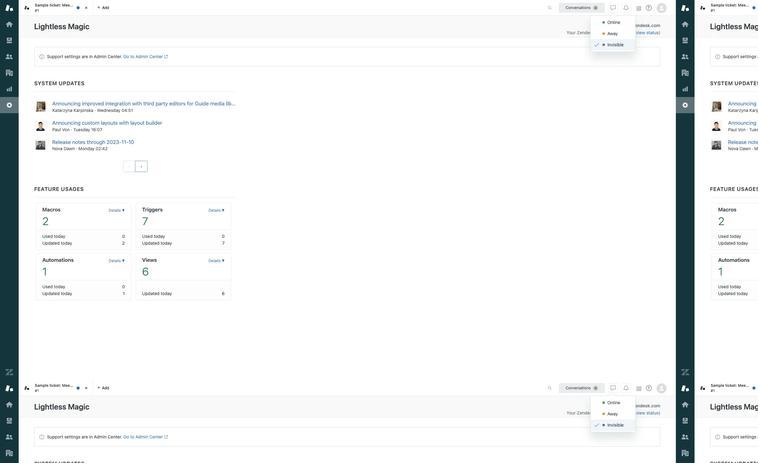 Task type: vqa. For each thing, say whether or not it's contained in the screenshot.


Task type: locate. For each thing, give the bounding box(es) containing it.
1 horizontal spatial 2
[[122, 241, 125, 246]]

(
[[717, 30, 718, 35]]

karpinska
[[74, 108, 93, 113]]

details
[[109, 208, 121, 213], [209, 208, 221, 213], [109, 259, 121, 263], [209, 259, 221, 263]]

with down 04:51
[[119, 120, 129, 126]]

updated down automations 1
[[42, 291, 60, 296]]

triggers 7
[[142, 207, 163, 228]]

in left pod
[[697, 30, 701, 35]]

ticket:
[[49, 3, 61, 7]]

today
[[54, 234, 65, 239], [154, 234, 165, 239], [61, 241, 72, 246], [161, 241, 172, 246], [54, 284, 65, 290], [61, 291, 72, 296], [161, 291, 172, 296]]

tab
[[19, 0, 93, 16]]

admin right to
[[136, 54, 148, 59]]

tab containing sample ticket: meet the ticket
[[19, 0, 93, 16]]

katarzyna karpinska
[[52, 108, 93, 113]]

0 horizontal spatial 6
[[142, 265, 149, 278]]

updates
[[59, 80, 85, 87]]

go to admin center link
[[123, 54, 168, 59]]

nova dawn
[[52, 146, 75, 151]]

1
[[42, 265, 47, 278], [123, 291, 125, 296]]

invisible menu item
[[673, 39, 718, 50]]

add
[[102, 5, 109, 10]]

updated today for 2
[[42, 241, 72, 246]]

1 admin from the left
[[94, 54, 107, 59]]

announcing up katarzyna
[[52, 101, 81, 107]]

used down macros 2 at the left top
[[42, 234, 53, 239]]

tuesday 16:07
[[73, 127, 102, 132]]

with
[[132, 101, 142, 107], [119, 120, 129, 126]]

▼
[[122, 208, 125, 213], [222, 208, 225, 213], [122, 259, 125, 263], [222, 259, 225, 263]]

6
[[142, 265, 149, 278], [222, 291, 225, 296]]

with for layouts
[[119, 120, 129, 126]]

go to admin center
[[123, 54, 163, 59]]

1 vertical spatial in
[[89, 54, 93, 59]]

status
[[34, 47, 743, 66]]

improved
[[82, 101, 104, 107]]

0 horizontal spatial 1
[[42, 265, 47, 278]]

editors
[[169, 101, 186, 107]]

updated today up automations
[[42, 241, 72, 246]]

0 vertical spatial 2
[[42, 215, 49, 228]]

release notes through 2023-11-10
[[52, 139, 134, 145]]

views 6
[[142, 257, 157, 278]]

used
[[42, 234, 53, 239], [142, 234, 153, 239], [42, 284, 53, 290]]

used for 2
[[42, 234, 53, 239]]

1 vertical spatial 7
[[222, 241, 225, 246]]

0 horizontal spatial 7
[[142, 215, 148, 228]]

updated up views
[[142, 241, 160, 246]]

2 announcing from the top
[[52, 120, 81, 126]]

0 vertical spatial 6
[[142, 265, 149, 278]]

›
[[140, 164, 142, 169]]

details ▼
[[109, 208, 125, 213], [209, 208, 225, 213], [109, 259, 125, 263], [209, 259, 225, 263]]

0 vertical spatial 1
[[42, 265, 47, 278]]

updated today down 'views 6'
[[142, 291, 172, 296]]

2023-
[[107, 139, 122, 145]]

zendesk image
[[5, 451, 13, 459]]

nova
[[52, 146, 63, 151]]

1 inside automations 1
[[42, 265, 47, 278]]

used for 7
[[142, 234, 153, 239]]

your
[[649, 30, 658, 35]]

1 announcing from the top
[[52, 101, 81, 107]]

is
[[678, 30, 681, 35]]

0 vertical spatial announcing
[[52, 101, 81, 107]]

1 horizontal spatial in
[[697, 30, 701, 35]]

views image
[[5, 36, 13, 45]]

to
[[130, 54, 134, 59]]

organizations image
[[5, 69, 13, 77]]

lightlessmagic .zendesk.com your zendesk is hosted in pod 19 ( view status )
[[649, 23, 743, 35]]

macros 2
[[42, 207, 61, 228]]

usages
[[61, 186, 84, 192]]

updated today down automations 1
[[42, 291, 72, 296]]

updated up automations
[[42, 241, 60, 246]]

details for 2
[[109, 208, 121, 213]]

updated today
[[42, 241, 72, 246], [142, 241, 172, 246], [42, 291, 72, 296], [142, 291, 172, 296]]

admin image
[[5, 101, 13, 109]]

1 horizontal spatial with
[[132, 101, 142, 107]]

0 horizontal spatial with
[[119, 120, 129, 126]]

katarzyna
[[52, 108, 72, 113]]

announcing up the von
[[52, 120, 81, 126]]

used today for 1
[[42, 284, 65, 290]]

1 vertical spatial with
[[119, 120, 129, 126]]

view
[[718, 30, 727, 35]]

0 vertical spatial 7
[[142, 215, 148, 228]]

meet
[[62, 3, 71, 7]]

0 for 1
[[122, 284, 125, 290]]

updated for 1
[[42, 291, 60, 296]]

#1
[[35, 8, 39, 13]]

tuesday
[[73, 127, 90, 132]]

used today down macros 2 at the left top
[[42, 234, 65, 239]]

updated today for 1
[[42, 291, 72, 296]]

details ▼ for 7
[[209, 208, 225, 213]]

von
[[62, 127, 70, 132]]

used down triggers 7
[[142, 234, 153, 239]]

updated today up views
[[142, 241, 172, 246]]

used for 1
[[42, 284, 53, 290]]

menu containing online
[[673, 15, 718, 52]]

with left third
[[132, 101, 142, 107]]

0 horizontal spatial in
[[89, 54, 93, 59]]

used today down triggers 7
[[142, 234, 165, 239]]

admin
[[94, 54, 107, 59], [136, 54, 148, 59]]

the
[[72, 3, 78, 7]]

updated down 'views 6'
[[142, 291, 160, 296]]

support
[[47, 54, 63, 59]]

online
[[690, 20, 703, 25]]

system updates
[[34, 80, 85, 87]]

main element
[[0, 0, 19, 463]]

media
[[210, 101, 225, 107]]

details ▼ for 1
[[109, 259, 125, 263]]

0 vertical spatial in
[[697, 30, 701, 35]]

in inside status
[[89, 54, 93, 59]]

dawn
[[64, 146, 75, 151]]

2
[[42, 215, 49, 228], [122, 241, 125, 246]]

automations 1
[[42, 257, 74, 278]]

0 horizontal spatial admin
[[94, 54, 107, 59]]

pod 19 link
[[702, 30, 717, 35]]

0 vertical spatial with
[[132, 101, 142, 107]]

admin left center.
[[94, 54, 107, 59]]

1 horizontal spatial 1
[[123, 291, 125, 296]]

in inside lightlessmagic .zendesk.com your zendesk is hosted in pod 19 ( view status )
[[697, 30, 701, 35]]

0 horizontal spatial 2
[[42, 215, 49, 228]]

announcing for announcing improved integration with third party editors for guide media library
[[52, 101, 81, 107]]

‹
[[128, 164, 130, 169]]

updated
[[42, 241, 60, 246], [142, 241, 160, 246], [42, 291, 60, 296], [142, 291, 160, 296]]

1 vertical spatial announcing
[[52, 120, 81, 126]]

zendesk support image
[[5, 4, 13, 12]]

1 vertical spatial 6
[[222, 291, 225, 296]]

used today
[[42, 234, 65, 239], [142, 234, 165, 239], [42, 284, 65, 290]]

center
[[149, 54, 163, 59]]

menu
[[673, 15, 718, 52]]

ticket
[[79, 3, 90, 7]]

in right the are
[[89, 54, 93, 59]]

through
[[87, 139, 105, 145]]

7
[[142, 215, 148, 228], [222, 241, 225, 246]]

1 vertical spatial 2
[[122, 241, 125, 246]]

status
[[729, 30, 741, 35]]

6 inside 'views 6'
[[142, 265, 149, 278]]

0 for 2
[[122, 234, 125, 239]]

1 horizontal spatial admin
[[136, 54, 148, 59]]

wednesday
[[97, 108, 120, 113]]

integration
[[105, 101, 131, 107]]

used down automations 1
[[42, 284, 53, 290]]

used today down automations 1
[[42, 284, 65, 290]]



Task type: describe. For each thing, give the bounding box(es) containing it.
used today for 2
[[42, 234, 65, 239]]

zendesk products image
[[719, 6, 723, 10]]

▼ for 2
[[122, 208, 125, 213]]

triggers
[[142, 207, 163, 213]]

details for 7
[[209, 208, 221, 213]]

status containing support settings are in admin center.
[[34, 47, 743, 66]]

customers image
[[5, 53, 13, 61]]

updated today for 6
[[142, 291, 172, 296]]

conversations
[[648, 5, 673, 10]]

system
[[34, 80, 57, 87]]

announcing for announcing custom layouts with layout builder
[[52, 120, 81, 126]]

third
[[143, 101, 154, 107]]

close image
[[83, 5, 89, 11]]

monday
[[78, 146, 94, 151]]

16:07
[[91, 127, 102, 132]]

11-
[[122, 139, 129, 145]]

▼ for 1
[[122, 259, 125, 263]]

macros
[[42, 207, 61, 213]]

details ▼ for 6
[[209, 259, 225, 263]]

tabs tab list
[[19, 0, 623, 16]]

▼ for 7
[[222, 208, 225, 213]]

2 inside macros 2
[[42, 215, 49, 228]]

.zendesk.com
[[713, 23, 743, 28]]

sample ticket: meet the ticket #1
[[35, 3, 90, 13]]

paul
[[52, 127, 61, 132]]

feature usages
[[34, 186, 84, 192]]

automations
[[42, 257, 74, 263]]

layout
[[130, 120, 145, 126]]

button displays agent's chat status as invisible. image
[[693, 5, 698, 10]]

hosted
[[682, 30, 696, 35]]

view status link
[[718, 30, 741, 35]]

center.
[[108, 54, 122, 59]]

‹ button
[[123, 161, 136, 172]]

announcing improved integration with third party editors for guide media library
[[52, 101, 241, 107]]

used today for 7
[[142, 234, 165, 239]]

paul von
[[52, 127, 70, 132]]

)
[[741, 30, 743, 35]]

go
[[123, 54, 129, 59]]

layouts
[[101, 120, 118, 126]]

7 inside triggers 7
[[142, 215, 148, 228]]

builder
[[146, 120, 162, 126]]

details for 6
[[209, 259, 221, 263]]

2 admin from the left
[[136, 54, 148, 59]]

get started image
[[5, 20, 13, 28]]

▼ for 6
[[222, 259, 225, 263]]

0 for 7
[[222, 234, 225, 239]]

library
[[226, 101, 241, 107]]

with for integration
[[132, 101, 142, 107]]

1 horizontal spatial 7
[[222, 241, 225, 246]]

away
[[690, 31, 700, 36]]

(opens in a new tab) image
[[163, 55, 168, 59]]

are
[[82, 54, 88, 59]]

updated for 6
[[142, 291, 160, 296]]

support settings are in admin center.
[[47, 54, 122, 59]]

reporting image
[[5, 85, 13, 93]]

settings
[[64, 54, 80, 59]]

lightlessmagic
[[683, 23, 713, 28]]

1 horizontal spatial 6
[[222, 291, 225, 296]]

notifications image
[[706, 5, 711, 10]]

updated for 2
[[42, 241, 60, 246]]

notes
[[72, 139, 85, 145]]

02:42
[[96, 146, 108, 151]]

party
[[156, 101, 168, 107]]

details for 1
[[109, 259, 121, 263]]

for
[[187, 101, 194, 107]]

10
[[129, 139, 134, 145]]

19
[[711, 30, 716, 35]]

feature
[[34, 186, 59, 192]]

monday 02:42
[[78, 146, 108, 151]]

zendesk
[[659, 30, 676, 35]]

guide
[[195, 101, 209, 107]]

1 vertical spatial 1
[[123, 291, 125, 296]]

add button
[[93, 0, 113, 15]]

wednesday 04:51
[[97, 108, 133, 113]]

details ▼ for 2
[[109, 208, 125, 213]]

› button
[[135, 161, 148, 172]]

announcing custom layouts with layout builder
[[52, 120, 162, 126]]

lightless
[[34, 22, 66, 31]]

04:51
[[122, 108, 133, 113]]

updated today for 7
[[142, 241, 172, 246]]

release
[[52, 139, 71, 145]]

conversations button
[[641, 3, 687, 13]]

updated for 7
[[142, 241, 160, 246]]

pod
[[702, 30, 710, 35]]

custom
[[82, 120, 100, 126]]

get help image
[[728, 5, 734, 11]]

sample
[[35, 3, 48, 7]]

magic
[[68, 22, 89, 31]]

invisible
[[690, 42, 706, 47]]

lightless magic
[[34, 22, 89, 31]]

views
[[142, 257, 157, 263]]



